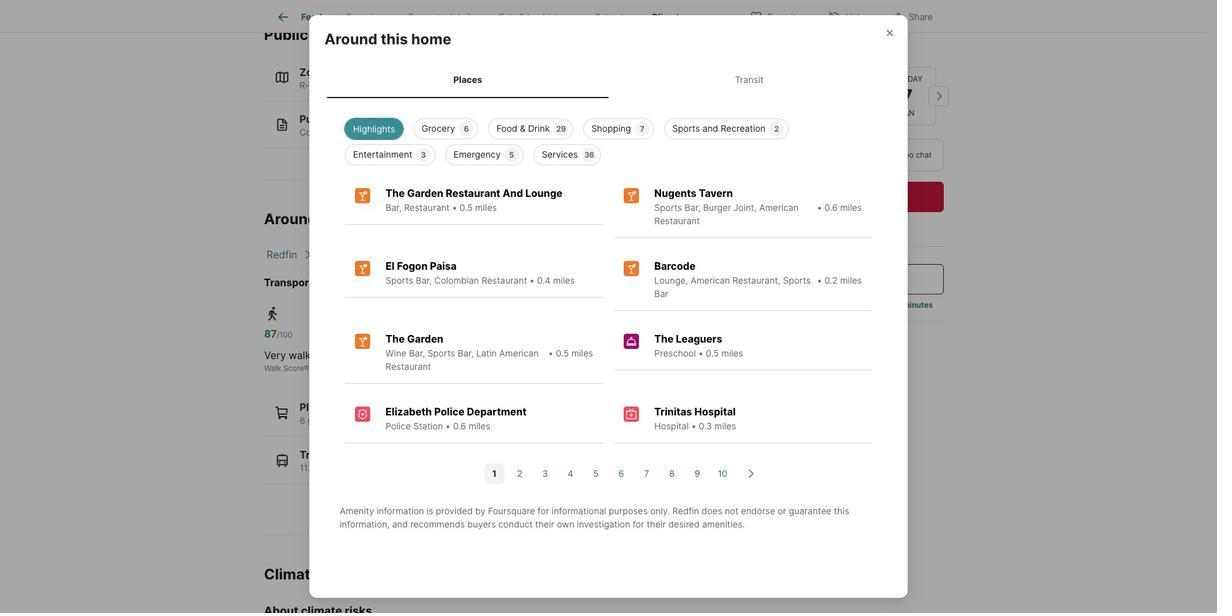 Task type: describe. For each thing, give the bounding box(es) containing it.
0 vertical spatial 6
[[464, 124, 469, 134]]

around this home inside dialog
[[325, 31, 451, 48]]

garden for the garden restaurant and lounge bar, restaurant • 0.5 miles
[[407, 187, 443, 200]]

endorse
[[741, 506, 775, 516]]

public facts compare listing to public record, refreshed 12/04/2023
[[300, 113, 530, 138]]

agent
[[839, 300, 859, 310]]

public records
[[264, 26, 367, 44]]

/100 for 57
[[411, 330, 427, 340]]

bar, down the garden
[[409, 348, 425, 359]]

jersey
[[342, 249, 374, 261]]

0
[[418, 415, 423, 426]]

0 vertical spatial 5
[[509, 150, 514, 160]]

4
[[568, 469, 573, 479]]

29 for places
[[352, 415, 363, 426]]

• inside elizabeth police department police station • 0.6 miles
[[446, 421, 451, 432]]

6 inside the places 6 groceries, 29 restaurants, 0 parks
[[300, 415, 305, 426]]

1 button
[[484, 464, 505, 484]]

preschool
[[654, 348, 696, 359]]

0.5 inside the leaguers preschool • 0.5 miles
[[706, 348, 719, 359]]

tavern
[[699, 187, 733, 200]]

to
[[368, 127, 376, 138]]

sale & tax history tab
[[487, 2, 583, 32]]

and inside amenity information is provided by foursquare for informational purposes only. redfin does not endorse or guarantee this information, and recommends buyers conduct their own investigation for their desired amenities.
[[392, 519, 408, 530]]

miles inside the 'barcode lounge, american restaurant, sports bar • 0.2 miles'
[[840, 275, 862, 286]]

public
[[378, 127, 404, 138]]

• inside el fogon paisa sports bar, colombian restaurant • 0.4 miles
[[530, 275, 535, 286]]

schedule tour button
[[745, 182, 944, 212]]

you'll hear from a local agent in about
[[756, 300, 893, 310]]

7 inside button
[[644, 469, 649, 479]]

joint,
[[734, 202, 757, 213]]

• 0.5 miles
[[548, 348, 593, 359]]

information
[[377, 506, 424, 516]]

places for places 6 groceries, 29 restaurants, 0 parks
[[300, 401, 333, 414]]

restaurant down "emergency" at the top of page
[[446, 187, 500, 200]]

87
[[264, 328, 277, 341]]

jan inside sunday 7 jan
[[900, 108, 915, 118]]

transit for transit
[[735, 74, 764, 85]]

sale & tax history
[[498, 12, 571, 22]]

0.4
[[537, 275, 551, 286]]

details
[[447, 12, 475, 22]]

the for the leaguers preschool • 0.5 miles
[[654, 333, 674, 345]]

very
[[264, 349, 286, 362]]

1 their from the left
[[535, 519, 554, 530]]

jan inside button
[[774, 108, 789, 118]]

american inside sports bar, burger joint, american restaurant
[[759, 202, 799, 213]]

in
[[862, 300, 868, 310]]

1 vertical spatial home
[[351, 210, 391, 228]]

wine
[[386, 348, 407, 359]]

1 horizontal spatial police
[[434, 406, 465, 418]]

ask
[[808, 273, 827, 286]]

113,
[[318, 463, 334, 473]]

the for the garden
[[386, 333, 405, 345]]

drink
[[528, 123, 550, 134]]

food
[[496, 123, 517, 134]]

refreshed
[[438, 127, 479, 138]]

favorite button
[[739, 3, 812, 29]]

good
[[399, 349, 425, 362]]

climate risks
[[264, 566, 357, 584]]

miles inside elizabeth police department police station • 0.6 miles
[[469, 421, 490, 432]]

transit for transit 112, 113, 26, 48, 52, 56, 57, 58, 59, 62, one bus
[[300, 449, 334, 461]]

2 inside 2 button
[[517, 469, 522, 479]]

48,
[[352, 463, 366, 473]]

hear
[[777, 300, 793, 310]]

provided
[[436, 506, 473, 516]]

bus
[[483, 463, 498, 473]]

87 /100
[[264, 328, 293, 341]]

el
[[386, 260, 395, 272]]

multi-
[[489, 80, 514, 90]]

from
[[795, 300, 811, 310]]

miles inside the leaguers preschool • 0.5 miles
[[721, 348, 743, 359]]

• inside trinitas hospital hospital • 0.3 miles
[[691, 421, 696, 432]]

transportation
[[264, 277, 338, 289]]

12/04/2023
[[481, 127, 530, 138]]

overview tab
[[334, 2, 397, 32]]

& for sale
[[519, 12, 525, 22]]

sports left recreation
[[672, 123, 700, 134]]

tour
[[863, 150, 879, 160]]

single-
[[375, 80, 404, 90]]

• inside the leaguers preschool • 0.5 miles
[[698, 348, 703, 359]]

10 button
[[713, 464, 733, 484]]

bar, left latin
[[458, 348, 474, 359]]

restaurant for bar,
[[482, 275, 527, 286]]

recommends
[[410, 519, 465, 530]]

tour via video chat
[[863, 150, 932, 160]]

6 button
[[611, 464, 631, 484]]

0 horizontal spatial around
[[264, 210, 317, 228]]

0 vertical spatial 2
[[774, 124, 779, 134]]

0.6 inside elizabeth police department police station • 0.6 miles
[[453, 421, 466, 432]]

home inside dialog
[[411, 31, 451, 48]]

7 button
[[636, 464, 657, 484]]

amenities.
[[702, 519, 745, 530]]

tab list inside around this home dialog
[[325, 62, 893, 98]]

union
[[394, 249, 422, 261]]

grocery
[[422, 123, 455, 134]]

4 button
[[560, 464, 581, 484]]

1
[[492, 469, 497, 479]]

and
[[503, 187, 523, 200]]

foursquare
[[488, 506, 535, 516]]

ave
[[456, 277, 475, 289]]

food & drink 29
[[496, 123, 566, 134]]

transit tab
[[609, 64, 890, 96]]

0 horizontal spatial police
[[386, 421, 411, 432]]

you'll
[[756, 300, 775, 310]]

5 button
[[586, 464, 606, 484]]

record,
[[406, 127, 436, 138]]

colombian
[[434, 275, 479, 286]]

r-
[[300, 80, 309, 90]]

112,
[[300, 463, 316, 473]]

1 horizontal spatial 0.6
[[825, 202, 838, 213]]

elizabeth
[[386, 406, 432, 418]]

climate for climate
[[651, 12, 685, 22]]

recreation
[[721, 123, 766, 134]]

1 horizontal spatial 0.5
[[556, 348, 569, 359]]

family
[[514, 80, 541, 90]]

department
[[467, 406, 527, 418]]

elizabeth police department police station • 0.6 miles
[[386, 406, 527, 432]]

schedule tour
[[810, 191, 879, 203]]

chat
[[916, 150, 932, 160]]

entertainment
[[353, 149, 412, 160]]

transit
[[427, 349, 458, 362]]

risks
[[322, 566, 357, 584]]

• 0.6 miles
[[817, 202, 862, 213]]

1 vertical spatial hospital
[[654, 421, 689, 432]]

emergency
[[454, 149, 501, 160]]

Jan button
[[753, 66, 810, 126]]

climate for climate risks
[[264, 566, 319, 584]]

conduct
[[498, 519, 533, 530]]

around this home element
[[325, 15, 467, 49]]

restaurant inside sports bar, burger joint, american restaurant
[[654, 215, 700, 226]]

transit 112, 113, 26, 48, 52, 56, 57, 58, 59, 62, one bus
[[300, 449, 498, 473]]



Task type: vqa. For each thing, say whether or not it's contained in the screenshot.
jan
yes



Task type: locate. For each thing, give the bounding box(es) containing it.
1 horizontal spatial american
[[691, 275, 730, 286]]

ask a question button
[[745, 264, 944, 295]]

this right guarantee
[[834, 506, 849, 516]]

0 horizontal spatial this
[[320, 210, 347, 228]]

places inside the places 6 groceries, 29 restaurants, 0 parks
[[300, 401, 333, 414]]

american right joint, on the right
[[759, 202, 799, 213]]

transit inside tab
[[735, 74, 764, 85]]

miles inside trinitas hospital hospital • 0.3 miles
[[714, 421, 736, 432]]

garden
[[407, 187, 443, 200], [407, 333, 443, 345]]

1 vertical spatial around this home
[[264, 210, 391, 228]]

only.
[[650, 506, 670, 516]]

0.6
[[825, 202, 838, 213], [453, 421, 466, 432]]

1 vertical spatial 29
[[352, 415, 363, 426]]

public up compare
[[300, 113, 330, 126]]

history
[[543, 12, 571, 22]]

family, left multi-
[[458, 80, 487, 90]]

2 /100 from the left
[[411, 330, 427, 340]]

for
[[538, 506, 549, 516], [633, 519, 644, 530]]

bar, down fogon
[[416, 275, 432, 286]]

public down feed link
[[264, 26, 308, 44]]

1 vertical spatial around
[[264, 210, 317, 228]]

0 vertical spatial american
[[759, 202, 799, 213]]

option
[[745, 139, 838, 172]]

6
[[464, 124, 469, 134], [300, 415, 305, 426], [619, 469, 624, 479]]

1 family, from the left
[[404, 80, 434, 90]]

garden down entertainment at top
[[407, 187, 443, 200]]

5 down 12/04/2023
[[509, 150, 514, 160]]

6 right 5 button
[[619, 469, 624, 479]]

sports inside el fogon paisa sports bar, colombian restaurant • 0.4 miles
[[386, 275, 413, 286]]

redfin
[[267, 249, 297, 261], [672, 506, 699, 516]]

sports inside sports bar, burger joint, american restaurant
[[654, 202, 682, 213]]

lounge
[[525, 187, 563, 200]]

1 vertical spatial 0.6
[[453, 421, 466, 432]]

0.6 left tour
[[825, 202, 838, 213]]

& for food
[[520, 123, 526, 134]]

0.5
[[460, 202, 473, 213], [556, 348, 569, 359], [706, 348, 719, 359]]

2 horizontal spatial transit
[[735, 74, 764, 85]]

1 vertical spatial climate
[[264, 566, 319, 584]]

around
[[325, 31, 377, 48], [264, 210, 317, 228]]

score inside good transit transit score
[[425, 364, 446, 374]]

miles inside el fogon paisa sports bar, colombian restaurant • 0.4 miles
[[553, 275, 575, 286]]

around down overview
[[325, 31, 377, 48]]

0 vertical spatial tab list
[[264, 0, 707, 32]]

2 horizontal spatial this
[[834, 506, 849, 516]]

0 vertical spatial a
[[829, 273, 835, 286]]

schedule
[[810, 191, 856, 203]]

0 horizontal spatial family,
[[404, 80, 434, 90]]

garden up good
[[407, 333, 443, 345]]

sports down the el
[[386, 275, 413, 286]]

hospital
[[694, 406, 736, 418], [654, 421, 689, 432]]

&
[[519, 12, 525, 22], [520, 123, 526, 134]]

0 vertical spatial transit
[[735, 74, 764, 85]]

1 horizontal spatial around
[[325, 31, 377, 48]]

the leaguers preschool • 0.5 miles
[[654, 333, 743, 359]]

3 inside button
[[542, 469, 548, 479]]

bar, inside el fogon paisa sports bar, colombian restaurant • 0.4 miles
[[416, 275, 432, 286]]

pennsylvania
[[387, 277, 454, 289]]

0 horizontal spatial 0.5
[[460, 202, 473, 213]]

2 vertical spatial transit
[[300, 449, 334, 461]]

/100 inside 57 /100
[[411, 330, 427, 340]]

tab list containing feed
[[264, 0, 707, 32]]

public for public facts compare listing to public record, refreshed 12/04/2023
[[300, 113, 330, 126]]

for down purposes at the right bottom
[[633, 519, 644, 530]]

climate inside tab
[[651, 12, 685, 22]]

0 vertical spatial around
[[325, 31, 377, 48]]

a
[[829, 273, 835, 286], [814, 300, 818, 310]]

transit down good
[[399, 364, 423, 374]]

transit inside good transit transit score
[[399, 364, 423, 374]]

None button
[[816, 67, 873, 126], [878, 67, 936, 126], [816, 67, 873, 126], [878, 67, 936, 126]]

0 horizontal spatial their
[[535, 519, 554, 530]]

redfin up desired
[[672, 506, 699, 516]]

hospital up 0.3
[[694, 406, 736, 418]]

1 vertical spatial american
[[691, 275, 730, 286]]

places inside tab
[[453, 74, 482, 85]]

the inside the leaguers preschool • 0.5 miles
[[654, 333, 674, 345]]

1 horizontal spatial a
[[829, 273, 835, 286]]

& left tax
[[519, 12, 525, 22]]

restaurant right ave at the left top of page
[[482, 275, 527, 286]]

2 score from the left
[[425, 364, 446, 374]]

0 vertical spatial &
[[519, 12, 525, 22]]

3 button
[[535, 464, 555, 484]]

1 garden from the top
[[407, 187, 443, 200]]

list box inside around this home dialog
[[335, 113, 882, 165]]

union county link
[[394, 249, 460, 261]]

1 vertical spatial 7
[[640, 124, 644, 134]]

59,
[[430, 463, 443, 473]]

1 vertical spatial police
[[386, 421, 411, 432]]

list box containing grocery
[[335, 113, 882, 165]]

is
[[427, 506, 433, 516]]

share
[[909, 11, 933, 22]]

american inside the wine bar, sports bar, latin american restaurant
[[499, 348, 539, 359]]

this down overview
[[381, 31, 408, 48]]

29 inside food & drink 29
[[556, 124, 566, 134]]

0 vertical spatial this
[[381, 31, 408, 48]]

transportation near 565 pennsylvania ave
[[264, 277, 475, 289]]

0 horizontal spatial home
[[351, 210, 391, 228]]

1 horizontal spatial hospital
[[694, 406, 736, 418]]

7 down sunday
[[902, 85, 913, 107]]

the up the wine
[[386, 333, 405, 345]]

6 up "emergency" at the top of page
[[464, 124, 469, 134]]

restaurant down the wine
[[386, 361, 431, 372]]

1 horizontal spatial jan
[[900, 108, 915, 118]]

this up new
[[320, 210, 347, 228]]

0 horizontal spatial /100
[[277, 330, 293, 340]]

two-
[[436, 80, 458, 90]]

own
[[557, 519, 574, 530]]

informational
[[552, 506, 606, 516]]

1 horizontal spatial 29
[[556, 124, 566, 134]]

2 vertical spatial american
[[499, 348, 539, 359]]

2 jan from the left
[[900, 108, 915, 118]]

1 horizontal spatial 5
[[593, 469, 599, 479]]

tour via video chat list box
[[745, 139, 944, 172]]

services 36
[[542, 149, 594, 160]]

american down barcode
[[691, 275, 730, 286]]

and down information
[[392, 519, 408, 530]]

2 left 3 button
[[517, 469, 522, 479]]

2 horizontal spatial american
[[759, 202, 799, 213]]

around this home up new
[[264, 210, 391, 228]]

1 vertical spatial redfin
[[672, 506, 699, 516]]

29 inside the places 6 groceries, 29 restaurants, 0 parks
[[352, 415, 363, 426]]

their
[[535, 519, 554, 530], [647, 519, 666, 530]]

/100 inside 87 /100
[[277, 330, 293, 340]]

29 right groceries,
[[352, 415, 363, 426]]

1 vertical spatial &
[[520, 123, 526, 134]]

around this home dialog
[[309, 15, 908, 598]]

1 horizontal spatial and
[[703, 123, 718, 134]]

and
[[703, 123, 718, 134], [392, 519, 408, 530]]

score down transit
[[425, 364, 446, 374]]

0 vertical spatial 3
[[421, 150, 426, 160]]

public inside public facts compare listing to public record, refreshed 12/04/2023
[[300, 113, 330, 126]]

1 horizontal spatial 3
[[542, 469, 548, 479]]

restaurant inside the wine bar, sports bar, latin american restaurant
[[386, 361, 431, 372]]

restaurant inside el fogon paisa sports bar, colombian restaurant • 0.4 miles
[[482, 275, 527, 286]]

american inside the 'barcode lounge, american restaurant, sports bar • 0.2 miles'
[[691, 275, 730, 286]]

transit up 113,
[[300, 449, 334, 461]]

/100 for 87
[[277, 330, 293, 340]]

the garden
[[386, 333, 443, 345]]

family, left two-
[[404, 80, 434, 90]]

fogon
[[397, 260, 428, 272]]

1 vertical spatial 3
[[542, 469, 548, 479]]

0 horizontal spatial 2
[[517, 469, 522, 479]]

about
[[870, 300, 891, 310]]

the for the garden restaurant and lounge bar, restaurant • 0.5 miles
[[386, 187, 405, 200]]

public for public records
[[264, 26, 308, 44]]

question
[[837, 273, 881, 286]]

score for walkable
[[283, 364, 304, 374]]

7 inside sunday 7 jan
[[902, 85, 913, 107]]

their down the only.
[[647, 519, 666, 530]]

0 horizontal spatial and
[[392, 519, 408, 530]]

video
[[894, 150, 914, 160]]

0 horizontal spatial transit
[[300, 449, 334, 461]]

schools
[[595, 12, 628, 22]]

climate tab
[[640, 2, 696, 32]]

garden for the garden
[[407, 333, 443, 345]]

new
[[317, 249, 339, 261]]

around up redfin link
[[264, 210, 317, 228]]

restaurant up union county on the top left of the page
[[404, 202, 450, 213]]

records
[[312, 26, 367, 44]]

0 horizontal spatial climate
[[264, 566, 319, 584]]

police up station on the left bottom of page
[[434, 406, 465, 418]]

union county
[[394, 249, 460, 261]]

0 horizontal spatial 5
[[509, 150, 514, 160]]

2 family, from the left
[[458, 80, 487, 90]]

sports bar, burger joint, american restaurant
[[654, 202, 799, 226]]

miles inside the garden restaurant and lounge bar, restaurant • 0.5 miles
[[475, 202, 497, 213]]

jan down transit tab
[[774, 108, 789, 118]]

american right latin
[[499, 348, 539, 359]]

services
[[542, 149, 578, 160]]

the inside the garden restaurant and lounge bar, restaurant • 0.5 miles
[[386, 187, 405, 200]]

listing
[[340, 127, 365, 138]]

restaurant for lounge
[[404, 202, 450, 213]]

via
[[882, 150, 892, 160]]

hospital down trinitas
[[654, 421, 689, 432]]

1 horizontal spatial this
[[381, 31, 408, 48]]

9
[[695, 469, 700, 479]]

hide
[[845, 11, 865, 22]]

5 right 4 'button'
[[593, 469, 599, 479]]

1 horizontal spatial family,
[[458, 80, 487, 90]]

0 horizontal spatial 0.6
[[453, 421, 466, 432]]

0.5 inside the garden restaurant and lounge bar, restaurant • 0.5 miles
[[460, 202, 473, 213]]

restaurant down "nugents"
[[654, 215, 700, 226]]

3
[[421, 150, 426, 160], [542, 469, 548, 479]]

• inside the 'barcode lounge, american restaurant, sports bar • 0.2 miles'
[[817, 275, 822, 286]]

a right ask
[[829, 273, 835, 286]]

transit up recreation
[[735, 74, 764, 85]]

feed
[[301, 12, 322, 22]]

1 horizontal spatial home
[[411, 31, 451, 48]]

/100 up very
[[277, 330, 293, 340]]

1 vertical spatial transit
[[399, 364, 423, 374]]

2 their from the left
[[647, 519, 666, 530]]

places up groceries,
[[300, 401, 333, 414]]

1 horizontal spatial 6
[[464, 124, 469, 134]]

8
[[669, 469, 675, 479]]

7
[[902, 85, 913, 107], [640, 124, 644, 134], [644, 469, 649, 479]]

5 inside button
[[593, 469, 599, 479]]

score
[[283, 364, 304, 374], [425, 364, 446, 374]]

places tab
[[327, 64, 609, 96]]

0 horizontal spatial 29
[[352, 415, 363, 426]]

next image
[[928, 86, 949, 106]]

1 horizontal spatial transit
[[399, 364, 423, 374]]

2 garden from the top
[[407, 333, 443, 345]]

8 button
[[662, 464, 682, 484]]

2 vertical spatial 7
[[644, 469, 649, 479]]

1 vertical spatial a
[[814, 300, 818, 310]]

restaurant,
[[733, 275, 781, 286]]

0 horizontal spatial hospital
[[654, 421, 689, 432]]

a right from
[[814, 300, 818, 310]]

bar, inside sports bar, burger joint, american restaurant
[[685, 202, 701, 213]]

property details
[[408, 12, 475, 22]]

list box
[[335, 113, 882, 165]]

0 vertical spatial redfin
[[267, 249, 297, 261]]

walk
[[264, 364, 281, 374]]

climate left the risks
[[264, 566, 319, 584]]

1 /100 from the left
[[277, 330, 293, 340]]

around inside dialog
[[325, 31, 377, 48]]

3 left 4
[[542, 469, 548, 479]]

& inside around this home dialog
[[520, 123, 526, 134]]

1 vertical spatial this
[[320, 210, 347, 228]]

7 left 8
[[644, 469, 649, 479]]

home down 'property'
[[411, 31, 451, 48]]

the down entertainment at top
[[386, 187, 405, 200]]

climate right schools tab
[[651, 12, 685, 22]]

score inside very walkable walk score ®
[[283, 364, 304, 374]]

shopping
[[591, 123, 631, 134]]

places for places
[[453, 74, 482, 85]]

1 horizontal spatial 2
[[774, 124, 779, 134]]

0 vertical spatial climate
[[651, 12, 685, 22]]

29 right drink
[[556, 124, 566, 134]]

3 down record,
[[421, 150, 426, 160]]

sports down "nugents"
[[654, 202, 682, 213]]

1 jan from the left
[[774, 108, 789, 118]]

0 vertical spatial 0.6
[[825, 202, 838, 213]]

schools tab
[[583, 2, 640, 32]]

26,
[[337, 463, 350, 473]]

57 /100
[[399, 328, 427, 341]]

property details tab
[[397, 2, 487, 32]]

restaurant for latin
[[386, 361, 431, 372]]

0 horizontal spatial redfin
[[267, 249, 297, 261]]

latin
[[476, 348, 497, 359]]

1 horizontal spatial redfin
[[672, 506, 699, 516]]

tab list
[[264, 0, 707, 32], [325, 62, 893, 98]]

0 vertical spatial garden
[[407, 187, 443, 200]]

0.6 right parks
[[453, 421, 466, 432]]

county
[[425, 249, 460, 261]]

10
[[718, 469, 727, 479]]

information,
[[340, 519, 390, 530]]

1 horizontal spatial for
[[633, 519, 644, 530]]

1 horizontal spatial their
[[647, 519, 666, 530]]

• inside the garden restaurant and lounge bar, restaurant • 0.5 miles
[[452, 202, 457, 213]]

the up 'preschool'
[[654, 333, 674, 345]]

1 horizontal spatial climate
[[651, 12, 685, 22]]

0 vertical spatial and
[[703, 123, 718, 134]]

1 vertical spatial 6
[[300, 415, 305, 426]]

around this home down overview
[[325, 31, 451, 48]]

2 right recreation
[[774, 124, 779, 134]]

1 horizontal spatial /100
[[411, 330, 427, 340]]

score down walkable
[[283, 364, 304, 374]]

1 vertical spatial 2
[[517, 469, 522, 479]]

places 6 groceries, 29 restaurants, 0 parks
[[300, 401, 449, 426]]

near
[[341, 277, 363, 289]]

bar, inside the garden restaurant and lounge bar, restaurant • 0.5 miles
[[386, 202, 402, 213]]

/100 up good
[[411, 330, 427, 340]]

1 vertical spatial tab list
[[325, 62, 893, 98]]

29 for food
[[556, 124, 566, 134]]

transit inside transit 112, 113, 26, 48, 52, 56, 57, 58, 59, 62, one bus
[[300, 449, 334, 461]]

1 vertical spatial garden
[[407, 333, 443, 345]]

around this home
[[325, 31, 451, 48], [264, 210, 391, 228]]

sports inside the 'barcode lounge, american restaurant, sports bar • 0.2 miles'
[[783, 275, 811, 286]]

their left own
[[535, 519, 554, 530]]

0 horizontal spatial american
[[499, 348, 539, 359]]

0 horizontal spatial a
[[814, 300, 818, 310]]

0 vertical spatial 29
[[556, 124, 566, 134]]

1 score from the left
[[283, 364, 304, 374]]

1 vertical spatial public
[[300, 113, 330, 126]]

this inside amenity information is provided by foursquare for informational purposes only. redfin does not endorse or guarantee this information, and recommends buyers conduct their own investigation for their desired amenities.
[[834, 506, 849, 516]]

redfin up transportation
[[267, 249, 297, 261]]

1 horizontal spatial places
[[453, 74, 482, 85]]

2 vertical spatial 6
[[619, 469, 624, 479]]

police down 'elizabeth'
[[386, 421, 411, 432]]

1 horizontal spatial score
[[425, 364, 446, 374]]

0 vertical spatial police
[[434, 406, 465, 418]]

1 vertical spatial 5
[[593, 469, 599, 479]]

2 horizontal spatial 0.5
[[706, 348, 719, 359]]

home up jersey at the top of page
[[351, 210, 391, 228]]

6 inside button
[[619, 469, 624, 479]]

and left recreation
[[703, 123, 718, 134]]

bar, down nugents tavern
[[685, 202, 701, 213]]

miles
[[475, 202, 497, 213], [840, 202, 862, 213], [553, 275, 575, 286], [840, 275, 862, 286], [571, 348, 593, 359], [721, 348, 743, 359], [469, 421, 490, 432], [714, 421, 736, 432]]

0 vertical spatial home
[[411, 31, 451, 48]]

sports up from
[[783, 275, 811, 286]]

places left multi-
[[453, 74, 482, 85]]

garden inside the garden restaurant and lounge bar, restaurant • 0.5 miles
[[407, 187, 443, 200]]

minutes
[[903, 300, 933, 310]]

0 horizontal spatial jan
[[774, 108, 789, 118]]

sunday 7 jan
[[892, 74, 923, 118]]

tab list containing places
[[325, 62, 893, 98]]

sports
[[672, 123, 700, 134], [654, 202, 682, 213], [386, 275, 413, 286], [783, 275, 811, 286], [428, 348, 455, 359]]

0 horizontal spatial 6
[[300, 415, 305, 426]]

for right foursquare
[[538, 506, 549, 516]]

7 right shopping
[[640, 124, 644, 134]]

0 vertical spatial for
[[538, 506, 549, 516]]

sports inside the wine bar, sports bar, latin american restaurant
[[428, 348, 455, 359]]

6 left groceries,
[[300, 415, 305, 426]]

jan down sunday
[[900, 108, 915, 118]]

0 horizontal spatial score
[[283, 364, 304, 374]]

®
[[304, 364, 309, 374]]

0 vertical spatial places
[[453, 74, 482, 85]]

score for transit
[[425, 364, 446, 374]]

desired
[[668, 519, 700, 530]]

sale
[[498, 12, 516, 22]]

paisa
[[430, 260, 457, 272]]

2 horizontal spatial 6
[[619, 469, 624, 479]]

& inside tab
[[519, 12, 525, 22]]

one
[[461, 463, 480, 473]]

burger
[[703, 202, 731, 213]]

0 horizontal spatial 3
[[421, 150, 426, 160]]

bar, up union
[[386, 202, 402, 213]]

highlights
[[353, 123, 395, 134]]

sunday
[[892, 74, 923, 84]]

1 vertical spatial for
[[633, 519, 644, 530]]

sports right good
[[428, 348, 455, 359]]

|
[[323, 80, 326, 90]]

does
[[702, 506, 722, 516]]

a inside ask a question button
[[829, 273, 835, 286]]

0 horizontal spatial for
[[538, 506, 549, 516]]

trinitas hospital hospital • 0.3 miles
[[654, 406, 736, 432]]

2 vertical spatial this
[[834, 506, 849, 516]]

& right food
[[520, 123, 526, 134]]

1 vertical spatial and
[[392, 519, 408, 530]]

redfin inside amenity information is provided by foursquare for informational purposes only. redfin does not endorse or guarantee this information, and recommends buyers conduct their own investigation for their desired amenities.
[[672, 506, 699, 516]]

0 vertical spatial public
[[264, 26, 308, 44]]



